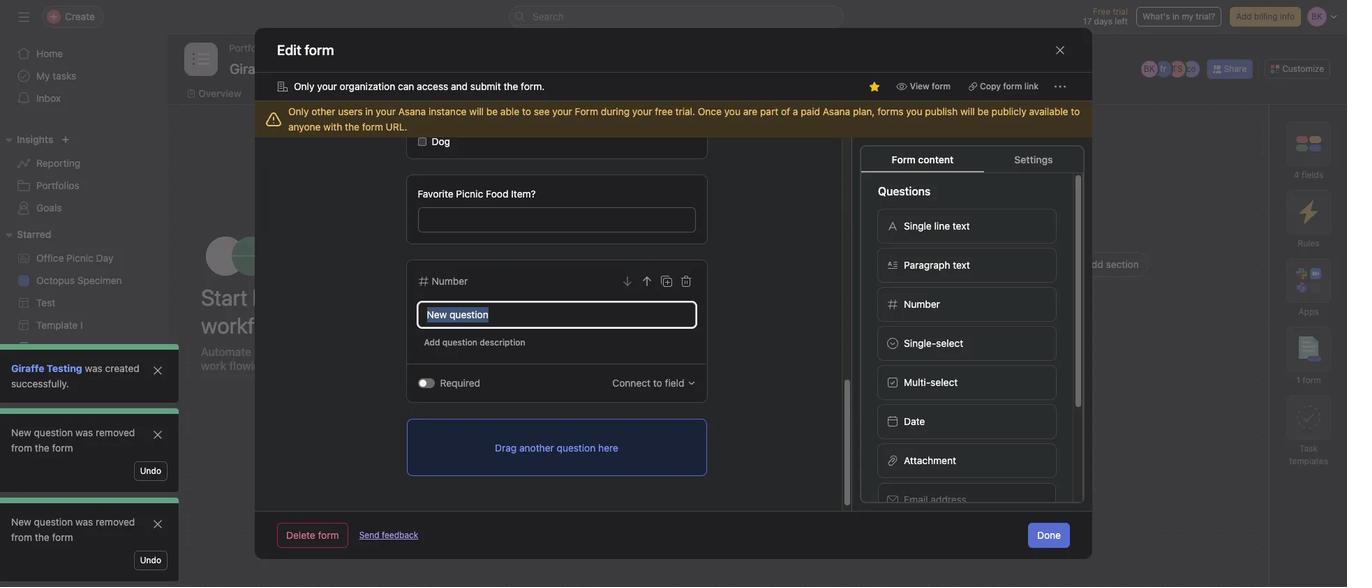 Task type: describe. For each thing, give the bounding box(es) containing it.
the left form. at the top left of page
[[504, 80, 518, 92]]

during
[[601, 105, 630, 117]]

search
[[533, 10, 564, 22]]

can
[[398, 80, 414, 92]]

files link
[[736, 86, 768, 101]]

being
[[615, 250, 650, 266]]

form content
[[892, 154, 954, 166]]

projects button
[[0, 366, 55, 383]]

how are tasks being added to this project?
[[523, 250, 709, 286]]

share
[[1225, 64, 1248, 74]]

dashboard link
[[583, 86, 644, 101]]

0 vertical spatial giraffe testing link
[[11, 362, 82, 374]]

2 vertical spatial marketing
[[36, 504, 81, 515]]

move
[[845, 339, 867, 350]]

trial.
[[676, 105, 696, 117]]

copy form link
[[981, 81, 1039, 91]]

close image
[[152, 430, 163, 441]]

template i inside starred element
[[36, 319, 83, 331]]

happen
[[795, 352, 826, 362]]

rules
[[1299, 238, 1320, 249]]

reporting
[[36, 157, 80, 169]]

list link
[[258, 86, 286, 101]]

1 horizontal spatial marketing dashboard link
[[286, 41, 382, 56]]

inbox link
[[8, 87, 159, 110]]

undo button for close icon
[[134, 462, 168, 481]]

overview link
[[187, 86, 242, 101]]

cross- for second cross-functional project plan link from the top of the page
[[36, 436, 67, 448]]

3 incomplete tasks
[[809, 303, 884, 314]]

cross- for first cross-functional project plan link from the top
[[36, 342, 67, 353]]

0 vertical spatial text
[[953, 220, 970, 232]]

1 horizontal spatial portfolios
[[229, 42, 272, 54]]

starred
[[17, 228, 51, 240]]

2 will from the left
[[961, 105, 975, 117]]

plan,
[[853, 105, 875, 117]]

marketing for right marketing dashboard link
[[286, 42, 331, 54]]

question down task link
[[34, 516, 73, 528]]

assignee
[[837, 383, 877, 395]]

hide sidebar image
[[18, 11, 29, 22]]

template i inside the projects element
[[36, 414, 83, 426]]

timeline
[[369, 87, 409, 99]]

address
[[931, 494, 967, 506]]

0 vertical spatial giraffe
[[11, 362, 44, 374]]

incomplete
[[817, 303, 861, 314]]

1 close image from the top
[[152, 365, 163, 376]]

successfully.
[[11, 378, 69, 390]]

form up marketing dashboards
[[52, 442, 73, 454]]

2 vertical spatial was
[[75, 516, 93, 528]]

add for add question description
[[424, 337, 440, 348]]

0 horizontal spatial marketing dashboard link
[[8, 499, 159, 521]]

add question description button
[[418, 333, 532, 353]]

your up two minutes in the left bottom of the page
[[334, 284, 376, 311]]

1 vertical spatial giraffe testing link
[[8, 521, 159, 543]]

workflow
[[201, 312, 288, 339]]

1 be from the left
[[487, 105, 498, 117]]

1 new question was removed from the form from the top
[[11, 427, 135, 454]]

portfolios link inside insights element
[[8, 175, 159, 197]]

plan inside the projects element
[[148, 436, 168, 448]]

move this field up image
[[641, 276, 653, 287]]

functional for second cross-functional project plan link from the top of the page
[[67, 436, 111, 448]]

my tasks
[[36, 70, 76, 82]]

your up other
[[317, 80, 337, 92]]

what
[[931, 339, 951, 350]]

the inside only other users in your asana instance will be able to see your form during your free trial.  once you are part of a paid asana plan, forms you publish will be publicly available to anyone with the form url.
[[345, 121, 360, 133]]

1
[[1297, 375, 1301, 386]]

in inside only other users in your asana instance will be able to see your form during your free trial.  once you are part of a paid asana plan, forms you publish will be publicly available to anyone with the form url.
[[365, 105, 373, 117]]

task templates
[[1290, 443, 1329, 467]]

view form
[[910, 81, 951, 91]]

should
[[953, 339, 980, 350]]

octopus specimen for the octopus specimen 'link' inside the the projects element
[[36, 392, 122, 404]]

automate
[[201, 346, 251, 358]]

here
[[599, 442, 619, 454]]

section for untitled section
[[837, 274, 875, 287]]

section,
[[897, 339, 929, 350]]

was inside was created successfully.
[[85, 362, 103, 374]]

form right delete
[[318, 529, 339, 541]]

0 vertical spatial portfolios link
[[229, 41, 272, 56]]

my tasks link
[[8, 65, 159, 87]]

from for 2nd close image
[[11, 531, 32, 543]]

2 be from the left
[[978, 105, 990, 117]]

tasks inside the how are tasks being added to this project?
[[578, 250, 611, 266]]

see
[[534, 105, 550, 117]]

organization
[[340, 80, 396, 92]]

are inside only other users in your asana instance will be able to see your form during your free trial.  once you are part of a paid asana plan, forms you publish will be publicly available to anyone with the form url.
[[744, 105, 758, 117]]

done
[[1038, 529, 1062, 541]]

ts
[[1173, 64, 1183, 74]]

goals
[[36, 202, 62, 214]]

team's
[[280, 346, 315, 358]]

tasks inside my tasks link
[[53, 70, 76, 82]]

add section button
[[1060, 252, 1149, 277]]

test link
[[8, 292, 159, 314]]

office picnic day
[[36, 252, 113, 264]]

1 template i link from the top
[[8, 314, 159, 337]]

i inside the projects element
[[80, 414, 83, 426]]

from for close icon
[[11, 442, 32, 454]]

bk
[[1145, 64, 1156, 74]]

removed for close icon
[[96, 427, 135, 439]]

octopus for the octopus specimen 'link' within starred element
[[36, 274, 75, 286]]

octopus for the octopus specimen 'link' inside the the projects element
[[36, 392, 75, 404]]

how
[[523, 250, 552, 266]]

insights
[[17, 133, 53, 145]]

1 vertical spatial text
[[953, 259, 971, 271]]

day
[[96, 252, 113, 264]]

set
[[819, 383, 834, 395]]

template inside the projects element
[[36, 414, 78, 426]]

add for add section
[[1086, 258, 1104, 270]]

favorite
[[418, 188, 454, 200]]

select for single-
[[937, 337, 964, 349]]

specimen for the octopus specimen 'link' inside the the projects element
[[77, 392, 122, 404]]

undo for 2nd close image
[[140, 555, 161, 566]]

starred button
[[0, 226, 51, 243]]

search list box
[[509, 6, 844, 28]]

share button
[[1207, 59, 1254, 79]]

untitled
[[793, 274, 834, 287]]

inbox
[[36, 92, 61, 104]]

picnic for office
[[66, 252, 93, 264]]

connect to field button
[[613, 376, 696, 391]]

octopus specimen link inside starred element
[[8, 270, 159, 292]]

single-select
[[904, 337, 964, 349]]

1 horizontal spatial form
[[892, 154, 916, 166]]

i inside starred element
[[80, 319, 83, 331]]

your down 'timeline' link
[[376, 105, 396, 117]]

files
[[747, 87, 768, 99]]

the down task link
[[35, 531, 49, 543]]

more actions image
[[1055, 81, 1066, 92]]

what's in my trial?
[[1143, 11, 1216, 22]]

marketing dashboards link
[[8, 454, 159, 476]]

tasks inside the 'when tasks move to this section, what should happen automatically?'
[[821, 339, 842, 350]]

project for second cross-functional project plan link from the top of the page
[[114, 436, 146, 448]]

reporting link
[[8, 152, 159, 175]]

2 close image from the top
[[152, 519, 163, 530]]

attachment
[[904, 455, 957, 467]]

home link
[[8, 43, 159, 65]]

to left see
[[522, 105, 531, 117]]

projects
[[17, 368, 55, 380]]

close this dialog image
[[1055, 44, 1066, 56]]

workflow link
[[495, 86, 549, 101]]

drag
[[495, 442, 517, 454]]

when
[[795, 339, 819, 350]]

question left here in the bottom left of the page
[[557, 442, 596, 454]]

created
[[105, 362, 140, 374]]

question up marketing dashboards link
[[34, 427, 73, 439]]

cross-functional project plan for second cross-functional project plan link from the top of the page
[[36, 436, 168, 448]]

questions
[[879, 185, 931, 198]]

feedback
[[382, 530, 419, 541]]

paragraph text
[[904, 259, 971, 271]]

free
[[1094, 6, 1111, 17]]

1 vertical spatial was
[[75, 427, 93, 439]]

giraffe inside the projects element
[[36, 526, 67, 538]]

0 vertical spatial giraffe testing
[[11, 362, 82, 374]]



Task type: locate. For each thing, give the bounding box(es) containing it.
send feedback link
[[359, 529, 419, 542]]

duplicate this question image
[[661, 276, 672, 287]]

1 vertical spatial new
[[11, 516, 31, 528]]

portfolios link up list "link"
[[229, 41, 272, 56]]

asana right paid
[[823, 105, 851, 117]]

i down test link
[[80, 319, 83, 331]]

0 vertical spatial undo
[[140, 466, 161, 476]]

to right available
[[1072, 105, 1081, 117]]

0 vertical spatial select
[[937, 337, 964, 349]]

2 template i from the top
[[36, 414, 83, 426]]

picnic left day at the top left
[[66, 252, 93, 264]]

0 vertical spatial number
[[432, 275, 468, 287]]

giraffe testing down task link
[[36, 526, 102, 538]]

available
[[1030, 105, 1069, 117]]

are
[[744, 105, 758, 117], [555, 250, 575, 266]]

0 horizontal spatial portfolios link
[[8, 175, 159, 197]]

select for multi-
[[931, 376, 958, 388]]

add collaborators
[[819, 427, 899, 439]]

1 new from the top
[[11, 427, 31, 439]]

1 vertical spatial number
[[904, 298, 941, 310]]

start
[[201, 284, 248, 311]]

2 asana from the left
[[823, 105, 851, 117]]

1 vertical spatial giraffe
[[36, 526, 67, 538]]

form right '1'
[[1303, 375, 1322, 386]]

removed up dashboards
[[96, 427, 135, 439]]

giraffe testing up successfully. at the left bottom
[[11, 362, 82, 374]]

paid
[[801, 105, 821, 117]]

1 vertical spatial form
[[892, 154, 916, 166]]

will right the publish in the right of the page
[[961, 105, 975, 117]]

form inside only other users in your asana instance will be able to see your form during your free trial.  once you are part of a paid asana plan, forms you publish will be publicly available to anyone with the form url.
[[575, 105, 599, 117]]

cross- up marketing dashboards link
[[36, 436, 67, 448]]

tasks
[[53, 70, 76, 82], [578, 250, 611, 266], [863, 303, 884, 314], [821, 339, 842, 350]]

1 octopus from the top
[[36, 274, 75, 286]]

single-
[[904, 337, 937, 349]]

picnic
[[456, 188, 483, 200], [66, 252, 93, 264]]

dashboard inside the projects element
[[84, 504, 132, 515]]

marketing dashboard link down marketing dashboards link
[[8, 499, 159, 521]]

1 horizontal spatial task
[[1300, 443, 1318, 454]]

1 undo from the top
[[140, 466, 161, 476]]

1 template i from the top
[[36, 319, 83, 331]]

move this field down image
[[622, 276, 633, 287]]

add collaborators button
[[793, 416, 1009, 450]]

octopus specimen for the octopus specimen 'link' within starred element
[[36, 274, 122, 286]]

0 vertical spatial cross-functional project plan
[[36, 342, 168, 353]]

task
[[1300, 443, 1318, 454], [36, 481, 57, 493]]

1 vertical spatial dashboard
[[84, 504, 132, 515]]

1 vertical spatial testing
[[70, 526, 102, 538]]

0 vertical spatial new question was removed from the form
[[11, 427, 135, 454]]

1 from from the top
[[11, 442, 32, 454]]

removed down task link
[[96, 516, 135, 528]]

2 horizontal spatial in
[[1173, 11, 1180, 22]]

0 vertical spatial specimen
[[77, 274, 122, 286]]

0 vertical spatial marketing dashboard link
[[286, 41, 382, 56]]

specimen down day at the top left
[[77, 274, 122, 286]]

email address
[[904, 494, 967, 506]]

0 horizontal spatial in
[[293, 312, 310, 339]]

be
[[487, 105, 498, 117], [978, 105, 990, 117]]

0 vertical spatial template i
[[36, 319, 83, 331]]

0 vertical spatial only
[[294, 80, 315, 92]]

remove from starred image
[[869, 81, 880, 92]]

0 horizontal spatial section
[[837, 274, 875, 287]]

2 template from the top
[[36, 414, 78, 426]]

only for only your organization can access and submit the form.
[[294, 80, 315, 92]]

new question was removed from the form
[[11, 427, 135, 454], [11, 516, 135, 543]]

and
[[451, 80, 468, 92], [362, 346, 382, 358]]

1 vertical spatial i
[[80, 414, 83, 426]]

you right forms on the right of the page
[[907, 105, 923, 117]]

the up marketing dashboards
[[35, 442, 49, 454]]

2 specimen from the top
[[77, 392, 122, 404]]

marketing dashboard inside marketing dashboard link
[[36, 504, 132, 515]]

1 cross- from the top
[[36, 342, 67, 353]]

cross- inside the projects element
[[36, 436, 67, 448]]

asana up url.
[[399, 105, 426, 117]]

1 octopus specimen link from the top
[[8, 270, 159, 292]]

form left the link
[[1004, 81, 1023, 91]]

specimen for the octopus specimen 'link' within starred element
[[77, 274, 122, 286]]

0 vertical spatial cross-functional project plan link
[[8, 337, 168, 359]]

calendar
[[436, 87, 478, 99]]

2 you from the left
[[907, 105, 923, 117]]

cross-functional project plan up dashboards
[[36, 436, 168, 448]]

testing down task link
[[70, 526, 102, 538]]

text
[[953, 220, 970, 232], [953, 259, 971, 271]]

1 cross-functional project plan from the top
[[36, 342, 168, 353]]

task inside the projects element
[[36, 481, 57, 493]]

0 vertical spatial and
[[451, 80, 468, 92]]

portfolios inside insights element
[[36, 179, 79, 191]]

1 vertical spatial section
[[837, 274, 875, 287]]

1 vertical spatial select
[[931, 376, 958, 388]]

process
[[318, 346, 360, 358]]

edit form
[[277, 42, 334, 58]]

add to starred image
[[351, 63, 363, 74]]

1 horizontal spatial are
[[744, 105, 758, 117]]

2 from from the top
[[11, 531, 32, 543]]

marketing inside marketing dashboards link
[[36, 459, 81, 471]]

testing inside the projects element
[[70, 526, 102, 538]]

1 horizontal spatial number
[[904, 298, 941, 310]]

cross- up "projects"
[[36, 342, 67, 353]]

form right view
[[932, 81, 951, 91]]

list image
[[193, 51, 210, 68]]

other
[[312, 105, 336, 117]]

search button
[[509, 6, 844, 28]]

1 i from the top
[[80, 319, 83, 331]]

cross-
[[36, 342, 67, 353], [36, 436, 67, 448]]

your
[[317, 80, 337, 92], [376, 105, 396, 117], [553, 105, 573, 117], [633, 105, 653, 117], [334, 284, 376, 311], [254, 346, 277, 358]]

to left this
[[869, 339, 877, 350]]

done button
[[1029, 523, 1071, 548]]

octopus inside the projects element
[[36, 392, 75, 404]]

0 vertical spatial are
[[744, 105, 758, 117]]

marketing dashboard down task link
[[36, 504, 132, 515]]

template i link down test at left bottom
[[8, 314, 159, 337]]

0 vertical spatial new
[[11, 427, 31, 439]]

project up 'created' at the bottom left of page
[[114, 342, 146, 353]]

0 vertical spatial picnic
[[456, 188, 483, 200]]

be left the publicly
[[978, 105, 990, 117]]

fields
[[1303, 170, 1324, 180]]

info
[[1281, 11, 1296, 22]]

add inside button
[[424, 337, 440, 348]]

trial?
[[1197, 11, 1216, 22]]

billing
[[1255, 11, 1278, 22]]

undo
[[140, 466, 161, 476], [140, 555, 161, 566]]

form down task link
[[52, 531, 73, 543]]

cross-functional project plan inside the projects element
[[36, 436, 168, 448]]

forms
[[878, 105, 904, 117]]

and left submit
[[451, 80, 468, 92]]

marketing up board link
[[286, 42, 331, 54]]

1 plan from the top
[[148, 342, 168, 353]]

giraffe down task link
[[36, 526, 67, 538]]

octopus down "office"
[[36, 274, 75, 286]]

office
[[36, 252, 64, 264]]

be left able at the top of the page
[[487, 105, 498, 117]]

functional inside starred element
[[67, 342, 111, 353]]

1 vertical spatial project
[[114, 436, 146, 448]]

1 horizontal spatial picnic
[[456, 188, 483, 200]]

co
[[1187, 64, 1197, 74]]

are right how
[[555, 250, 575, 266]]

marketing
[[286, 42, 331, 54], [36, 459, 81, 471], [36, 504, 81, 515]]

form inside only other users in your asana instance will be able to see your form during your free trial.  once you are part of a paid asana plan, forms you publish will be publicly available to anyone with the form url.
[[362, 121, 383, 133]]

17
[[1084, 16, 1092, 27]]

template down successfully. at the left bottom
[[36, 414, 78, 426]]

tasks left move
[[821, 339, 842, 350]]

section inside button
[[1107, 258, 1140, 270]]

cross-functional project plan for first cross-functional project plan link from the top
[[36, 342, 168, 353]]

0 horizontal spatial marketing dashboard
[[36, 504, 132, 515]]

was left 'created' at the bottom left of page
[[85, 362, 103, 374]]

overview
[[198, 87, 242, 99]]

1 octopus specimen from the top
[[36, 274, 122, 286]]

task inside task templates
[[1300, 443, 1318, 454]]

cross-functional project plan link up marketing dashboards
[[8, 432, 168, 454]]

1 vertical spatial portfolios link
[[8, 175, 159, 197]]

0 vertical spatial task
[[1300, 443, 1318, 454]]

2 i from the top
[[80, 414, 83, 426]]

edit form dialog
[[255, 0, 1093, 587]]

my
[[36, 70, 50, 82]]

0 vertical spatial template i link
[[8, 314, 159, 337]]

specimen inside starred element
[[77, 274, 122, 286]]

portfolios link down reporting
[[8, 175, 159, 197]]

undo button for 2nd close image
[[134, 551, 168, 571]]

functional up marketing dashboards
[[67, 436, 111, 448]]

octopus specimen down was created successfully. on the bottom of the page
[[36, 392, 122, 404]]

portfolios down reporting
[[36, 179, 79, 191]]

0 vertical spatial undo button
[[134, 462, 168, 481]]

are down files link
[[744, 105, 758, 117]]

free trial 17 days left
[[1084, 6, 1129, 27]]

1 vertical spatial close image
[[152, 519, 163, 530]]

removed for 2nd close image
[[96, 516, 135, 528]]

dashboard up add to starred icon
[[334, 42, 382, 54]]

only
[[294, 80, 315, 92], [288, 105, 309, 117]]

insights element
[[0, 127, 168, 222]]

tasks up this project?
[[578, 250, 611, 266]]

0 horizontal spatial asana
[[399, 105, 426, 117]]

picnic left food
[[456, 188, 483, 200]]

item?
[[511, 188, 536, 200]]

0 vertical spatial from
[[11, 442, 32, 454]]

portfolios up list "link"
[[229, 42, 272, 54]]

template i link up marketing dashboards
[[8, 409, 159, 432]]

1 vertical spatial template i
[[36, 414, 83, 426]]

remove field image
[[681, 276, 692, 287]]

1 vertical spatial from
[[11, 531, 32, 543]]

list
[[269, 87, 286, 99]]

calendar link
[[425, 86, 478, 101]]

0 vertical spatial functional
[[67, 342, 111, 353]]

to inside the how are tasks being added to this project?
[[696, 250, 709, 266]]

0 vertical spatial section
[[1107, 258, 1140, 270]]

only right list
[[294, 80, 315, 92]]

plan inside starred element
[[148, 342, 168, 353]]

template i down successfully. at the left bottom
[[36, 414, 83, 426]]

tasks right my
[[53, 70, 76, 82]]

2 removed from the top
[[96, 516, 135, 528]]

added
[[653, 250, 693, 266]]

2 plan from the top
[[148, 436, 168, 448]]

task down marketing dashboards link
[[36, 481, 57, 493]]

1 vertical spatial template i link
[[8, 409, 159, 432]]

2 template i link from the top
[[8, 409, 159, 432]]

url.
[[386, 121, 408, 133]]

1 vertical spatial template
[[36, 414, 78, 426]]

with
[[324, 121, 342, 133]]

1 vertical spatial undo button
[[134, 551, 168, 571]]

0 vertical spatial removed
[[96, 427, 135, 439]]

0 vertical spatial portfolios
[[229, 42, 272, 54]]

octopus down successfully. at the left bottom
[[36, 392, 75, 404]]

2 octopus specimen from the top
[[36, 392, 122, 404]]

part
[[761, 105, 779, 117]]

global element
[[0, 34, 168, 118]]

0 vertical spatial marketing
[[286, 42, 331, 54]]

the down users
[[345, 121, 360, 133]]

1 functional from the top
[[67, 342, 111, 353]]

1 will from the left
[[470, 105, 484, 117]]

to right added
[[696, 250, 709, 266]]

0 vertical spatial octopus
[[36, 274, 75, 286]]

1 vertical spatial specimen
[[77, 392, 122, 404]]

two minutes
[[315, 312, 432, 339]]

required
[[440, 377, 481, 389]]

1 horizontal spatial you
[[907, 105, 923, 117]]

add for add collaborators
[[819, 427, 837, 439]]

1 vertical spatial in
[[365, 105, 373, 117]]

text right line
[[953, 220, 970, 232]]

untitled section
[[793, 274, 875, 287]]

giraffe up successfully. at the left bottom
[[11, 362, 44, 374]]

2 undo button from the top
[[134, 551, 168, 571]]

add for add billing info
[[1237, 11, 1253, 22]]

0 vertical spatial in
[[1173, 11, 1180, 22]]

projects element
[[0, 362, 168, 546]]

marketing down task link
[[36, 504, 81, 515]]

1 vertical spatial giraffe testing
[[36, 526, 102, 538]]

dashboard down task link
[[84, 504, 132, 515]]

will
[[470, 105, 484, 117], [961, 105, 975, 117]]

number down untitled section "button"
[[904, 298, 941, 310]]

are inside the how are tasks being added to this project?
[[555, 250, 575, 266]]

portfolios link
[[229, 41, 272, 56], [8, 175, 159, 197]]

your left free
[[633, 105, 653, 117]]

0 vertical spatial close image
[[152, 365, 163, 376]]

your left team's
[[254, 346, 277, 358]]

work flowing.
[[201, 360, 270, 372]]

form left during
[[575, 105, 599, 117]]

2 project from the top
[[114, 436, 146, 448]]

cross- inside starred element
[[36, 342, 67, 353]]

only inside only other users in your asana instance will be able to see your form during your free trial.  once you are part of a paid asana plan, forms you publish will be publicly available to anyone with the form url.
[[288, 105, 309, 117]]

your right see
[[553, 105, 573, 117]]

marketing dashboard up add to starred icon
[[286, 42, 382, 54]]

cross-functional project plan link up was created successfully. on the bottom of the page
[[8, 337, 168, 359]]

section inside "button"
[[837, 274, 875, 287]]

0 vertical spatial i
[[80, 319, 83, 331]]

Question name text field
[[418, 302, 696, 328]]

0 vertical spatial form
[[575, 105, 599, 117]]

1 you from the left
[[725, 105, 741, 117]]

close image
[[152, 365, 163, 376], [152, 519, 163, 530]]

switch
[[418, 379, 435, 388]]

0 horizontal spatial are
[[555, 250, 575, 266]]

4 fields
[[1295, 170, 1324, 180]]

task up templates
[[1300, 443, 1318, 454]]

1 vertical spatial picnic
[[66, 252, 93, 264]]

2 cross- from the top
[[36, 436, 67, 448]]

octopus specimen inside the projects element
[[36, 392, 122, 404]]

undo for close icon
[[140, 466, 161, 476]]

of
[[782, 105, 791, 117]]

collaborators
[[840, 427, 899, 439]]

1 vertical spatial removed
[[96, 516, 135, 528]]

question inside button
[[443, 337, 478, 348]]

giraffe testing link down task link
[[8, 521, 159, 543]]

0 horizontal spatial be
[[487, 105, 498, 117]]

form left url.
[[362, 121, 383, 133]]

add
[[1237, 11, 1253, 22], [1086, 258, 1104, 270], [424, 337, 440, 348], [819, 427, 837, 439]]

1 vertical spatial octopus
[[36, 392, 75, 404]]

messages link
[[661, 86, 719, 101]]

was down task link
[[75, 516, 93, 528]]

1 specimen from the top
[[77, 274, 122, 286]]

select
[[937, 337, 964, 349], [931, 376, 958, 388]]

start building your workflow in two minutes automate your team's process and keep work flowing.
[[201, 284, 432, 372]]

cross-functional project plan up 'created' at the bottom left of page
[[36, 342, 168, 353]]

marketing dashboard
[[286, 42, 382, 54], [36, 504, 132, 515]]

octopus specimen inside starred element
[[36, 274, 122, 286]]

1 vertical spatial plan
[[148, 436, 168, 448]]

i
[[80, 319, 83, 331], [80, 414, 83, 426]]

project left close icon
[[114, 436, 146, 448]]

functional
[[67, 342, 111, 353], [67, 436, 111, 448]]

0 horizontal spatial number
[[432, 275, 468, 287]]

days
[[1095, 16, 1113, 27]]

content
[[919, 154, 954, 166]]

1 vertical spatial portfolios
[[36, 179, 79, 191]]

0 horizontal spatial and
[[362, 346, 382, 358]]

asana
[[399, 105, 426, 117], [823, 105, 851, 117]]

1 removed from the top
[[96, 427, 135, 439]]

multi-select
[[904, 376, 958, 388]]

to
[[522, 105, 531, 117], [1072, 105, 1081, 117], [696, 250, 709, 266], [869, 339, 877, 350], [654, 377, 663, 389]]

1 asana from the left
[[399, 105, 426, 117]]

marketing for marketing dashboards link
[[36, 459, 81, 471]]

submit
[[471, 80, 501, 92]]

octopus specimen link down office picnic day
[[8, 270, 159, 292]]

octopus specimen link inside the projects element
[[8, 387, 159, 409]]

to inside the 'when tasks move to this section, what should happen automatically?'
[[869, 339, 877, 350]]

template i down test at left bottom
[[36, 319, 83, 331]]

delete form
[[286, 529, 339, 541]]

2 new from the top
[[11, 516, 31, 528]]

2 undo from the top
[[140, 555, 161, 566]]

0 vertical spatial was
[[85, 362, 103, 374]]

functional for first cross-functional project plan link from the top
[[67, 342, 111, 353]]

2 cross-functional project plan from the top
[[36, 436, 168, 448]]

1 vertical spatial octopus specimen
[[36, 392, 122, 404]]

template inside starred element
[[36, 319, 78, 331]]

functional inside the projects element
[[67, 436, 111, 448]]

1 cross-functional project plan link from the top
[[8, 337, 168, 359]]

1 project from the top
[[114, 342, 146, 353]]

specimen inside the projects element
[[77, 392, 122, 404]]

new question was removed from the form down task link
[[11, 516, 135, 543]]

text right paragraph
[[953, 259, 971, 271]]

2 new question was removed from the form from the top
[[11, 516, 135, 543]]

question
[[443, 337, 478, 348], [34, 427, 73, 439], [557, 442, 596, 454], [34, 516, 73, 528]]

add question description
[[424, 337, 526, 348]]

starred element
[[0, 222, 168, 362]]

switch inside edit form dialog
[[418, 379, 435, 388]]

i down was created successfully. on the bottom of the page
[[80, 414, 83, 426]]

4
[[1295, 170, 1300, 180]]

1 horizontal spatial and
[[451, 80, 468, 92]]

project inside starred element
[[114, 342, 146, 353]]

tasks right incomplete
[[863, 303, 884, 314]]

marketing dashboard link up add to starred icon
[[286, 41, 382, 56]]

2 vertical spatial in
[[293, 312, 310, 339]]

octopus inside starred element
[[36, 274, 75, 286]]

was
[[85, 362, 103, 374], [75, 427, 93, 439], [75, 516, 93, 528]]

in inside 'button'
[[1173, 11, 1180, 22]]

board link
[[303, 86, 342, 101]]

1 vertical spatial and
[[362, 346, 382, 358]]

date
[[904, 416, 926, 427]]

in left "my"
[[1173, 11, 1180, 22]]

task for task templates
[[1300, 443, 1318, 454]]

2 octopus specimen link from the top
[[8, 387, 159, 409]]

form inside button
[[932, 81, 951, 91]]

1 template from the top
[[36, 319, 78, 331]]

only up "anyone"
[[288, 105, 309, 117]]

was up marketing dashboards
[[75, 427, 93, 439]]

select down the what
[[931, 376, 958, 388]]

1 undo button from the top
[[134, 462, 168, 481]]

0 horizontal spatial form
[[575, 105, 599, 117]]

1 horizontal spatial dashboard
[[334, 42, 382, 54]]

giraffe testing inside the projects element
[[36, 526, 102, 538]]

2 cross-functional project plan link from the top
[[8, 432, 168, 454]]

this project?
[[577, 270, 655, 286]]

0 horizontal spatial task
[[36, 481, 57, 493]]

1 vertical spatial marketing
[[36, 459, 81, 471]]

will down calendar
[[470, 105, 484, 117]]

number up add question description
[[432, 275, 468, 287]]

0 horizontal spatial portfolios
[[36, 179, 79, 191]]

connect to field
[[613, 377, 685, 389]]

1 horizontal spatial marketing dashboard
[[286, 42, 382, 54]]

and inside edit form dialog
[[451, 80, 468, 92]]

form
[[932, 81, 951, 91], [1004, 81, 1023, 91], [362, 121, 383, 133], [1303, 375, 1322, 386], [52, 442, 73, 454], [318, 529, 339, 541], [52, 531, 73, 543]]

task for task
[[36, 481, 57, 493]]

picnic inside edit form dialog
[[456, 188, 483, 200]]

0 horizontal spatial you
[[725, 105, 741, 117]]

octopus specimen link down 'created' at the bottom left of page
[[8, 387, 159, 409]]

to left the field
[[654, 377, 663, 389]]

add section
[[1086, 258, 1140, 270]]

2 functional from the top
[[67, 436, 111, 448]]

octopus specimen down office picnic day link
[[36, 274, 122, 286]]

1 horizontal spatial be
[[978, 105, 990, 117]]

None text field
[[226, 56, 325, 81]]

0 vertical spatial testing
[[47, 362, 82, 374]]

only for only other users in your asana instance will be able to see your form during your free trial.  once you are part of a paid asana plan, forms you publish will be publicly available to anyone with the form url.
[[288, 105, 309, 117]]

1 horizontal spatial will
[[961, 105, 975, 117]]

select right section,
[[937, 337, 964, 349]]

and inside start building your workflow in two minutes automate your team's process and keep work flowing.
[[362, 346, 382, 358]]

1 horizontal spatial asana
[[823, 105, 851, 117]]

to inside dropdown button
[[654, 377, 663, 389]]

2 octopus from the top
[[36, 392, 75, 404]]

in inside start building your workflow in two minutes automate your team's process and keep work flowing.
[[293, 312, 310, 339]]

0 vertical spatial project
[[114, 342, 146, 353]]

picnic for favorite
[[456, 188, 483, 200]]

octopus
[[36, 274, 75, 286], [36, 392, 75, 404]]

question up the required
[[443, 337, 478, 348]]

0 vertical spatial plan
[[148, 342, 168, 353]]

section for add section
[[1107, 258, 1140, 270]]

picnic inside starred element
[[66, 252, 93, 264]]

0 vertical spatial template
[[36, 319, 78, 331]]

template i link inside the projects element
[[8, 409, 159, 432]]

cross-functional project plan inside starred element
[[36, 342, 168, 353]]

template i
[[36, 319, 83, 331], [36, 414, 83, 426]]

was created successfully.
[[11, 362, 140, 390]]

giraffe testing link up successfully. at the left bottom
[[11, 362, 82, 374]]

testing up successfully. at the left bottom
[[47, 362, 82, 374]]

1 vertical spatial cross-
[[36, 436, 67, 448]]

0 vertical spatial dashboard
[[334, 42, 382, 54]]

project for first cross-functional project plan link from the top
[[114, 342, 146, 353]]

you right 'once'
[[725, 105, 741, 117]]

free
[[655, 105, 673, 117]]



Task type: vqa. For each thing, say whether or not it's contained in the screenshot.
Jacob within the Project created Jacob Simon Oct 27
no



